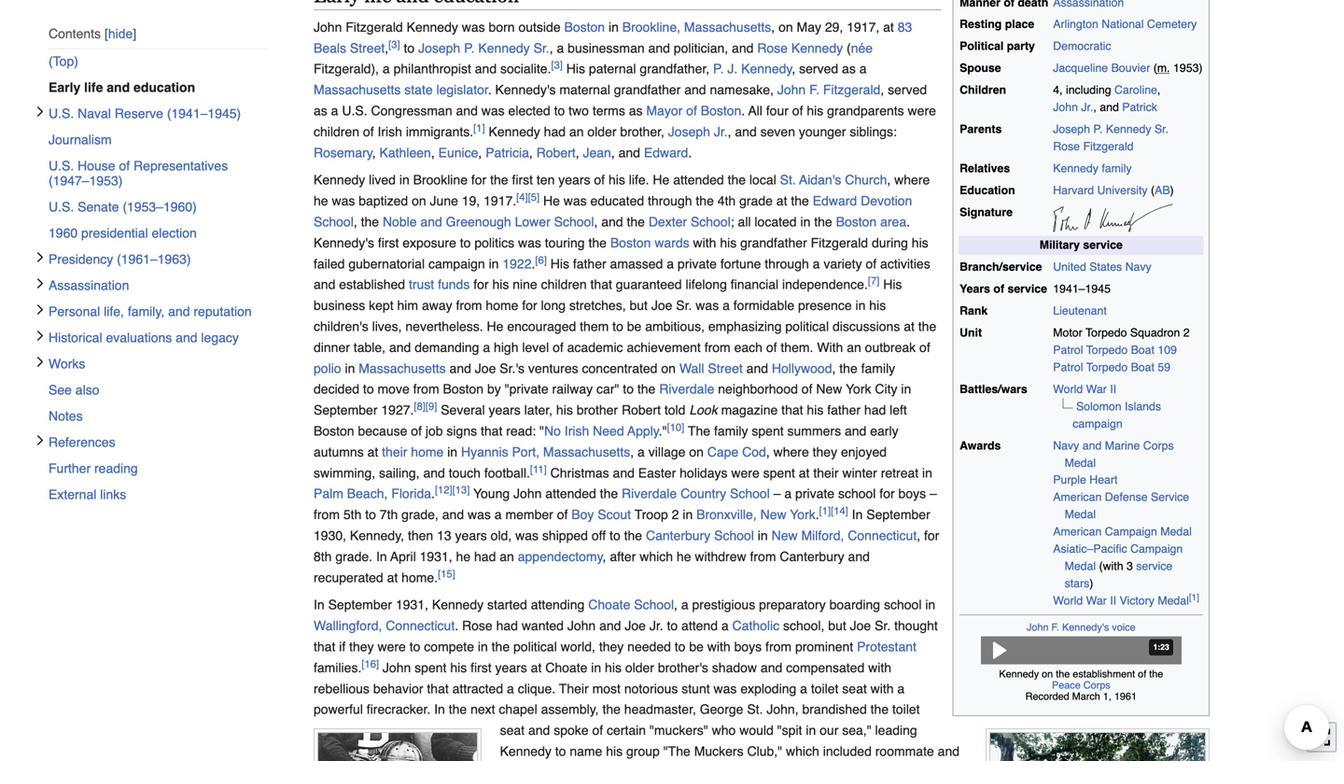 Task type: vqa. For each thing, say whether or not it's contained in the screenshot.
83 Beals Street
yes



Task type: locate. For each thing, give the bounding box(es) containing it.
had inside , for 8th grade. in april 1931, he had an
[[474, 549, 496, 564]]

and down legislator
[[456, 103, 478, 118]]

including
[[1066, 83, 1112, 97]]

0 vertical spatial connecticut
[[848, 528, 917, 543]]

1 horizontal spatial older
[[625, 660, 655, 675]]

x small image for presidency
[[35, 251, 46, 263]]

1 vertical spatial jr.
[[650, 618, 664, 633]]

2 vertical spatial x small image
[[35, 434, 46, 446]]

with
[[817, 340, 843, 355]]

florida
[[391, 486, 431, 501]]

1 horizontal spatial be
[[689, 639, 704, 654]]

1 vertical spatial school
[[884, 597, 922, 612]]

0 horizontal spatial school
[[838, 486, 876, 501]]

irish
[[378, 124, 402, 139], [565, 423, 589, 438]]

years down by
[[489, 403, 521, 417]]

1 vertical spatial father
[[828, 403, 861, 417]]

the
[[688, 423, 711, 438]]

[1] inside boy scout troop 2 in bronxville, new york . [1] [14]
[[820, 505, 831, 517]]

lifelong
[[686, 277, 727, 292]]

0 horizontal spatial street
[[350, 40, 385, 55]]

0 horizontal spatial first
[[378, 235, 399, 250]]

new
[[816, 382, 843, 397], [761, 507, 787, 522], [772, 528, 798, 543]]

medal inside "asiatic–pacific campaign medal"
[[1065, 559, 1096, 573]]

attended down christmas
[[546, 486, 596, 501]]

in up thought at the right bottom
[[926, 597, 936, 612]]

state
[[405, 82, 433, 97]]

boys down retreat on the right of the page
[[899, 486, 926, 501]]

home down nine
[[486, 298, 519, 313]]

1 horizontal spatial their
[[814, 465, 839, 480]]

school up needed
[[634, 597, 674, 612]]

2 ii from the top
[[1110, 594, 1117, 607]]

1 vertical spatial [1] link
[[820, 505, 831, 517]]

to right '5th' at the bottom left of the page
[[365, 507, 376, 522]]

in september 1930, kennedy, then 13 years old, was shipped off to the
[[314, 507, 931, 543]]

the inside [11] christmas and easter holidays were spent at their winter retreat in palm beach, florida . [12] [13] young john attended the riverdale country school
[[600, 486, 618, 501]]

campaign up the funds
[[429, 256, 485, 271]]

from down palm
[[314, 507, 340, 522]]

service stars link
[[1065, 559, 1173, 590]]

1931, inside , for 8th grade. in april 1931, he had an
[[420, 549, 453, 564]]

john f. kennedy's voice link
[[1027, 621, 1136, 633]]

1 vertical spatial torpedo
[[1087, 343, 1128, 357]]

1 horizontal spatial robert
[[622, 403, 661, 417]]

x small image for historical evaluations and legacy
[[35, 330, 46, 341]]

0 horizontal spatial toilet
[[811, 681, 839, 696]]

sr. inside school, but joe sr. thought that if they were to compete in the political world, they needed to be with boys from prominent
[[875, 618, 891, 633]]

1 horizontal spatial joseph
[[668, 124, 711, 139]]

p. up legislator
[[464, 40, 475, 55]]

1 vertical spatial where
[[774, 444, 809, 459]]

2 vertical spatial kennedy's
[[1063, 621, 1110, 633]]

medal
[[1065, 456, 1096, 469], [1065, 508, 1096, 521], [1161, 525, 1192, 538], [1065, 559, 1096, 573], [1158, 594, 1189, 607]]

catholic link
[[733, 618, 780, 633]]

0 vertical spatial which
[[640, 549, 673, 564]]

for inside 'trust funds for his nine children that guaranteed lifelong financial independence. [7]'
[[474, 277, 489, 292]]

of inside magazine that his father had left boston because of job signs that read: "
[[411, 423, 422, 438]]

four
[[766, 103, 789, 118]]

for inside – a private school for boys – from 5th to 7th grade, and was a member of
[[880, 486, 895, 501]]

john inside [11] christmas and easter holidays were spent at their winter retreat in palm beach, florida . [12] [13] young john attended the riverdale country school
[[514, 486, 542, 501]]

edward down st. aidan's church link on the right top
[[813, 193, 857, 208]]

his down railway
[[556, 403, 573, 417]]

at inside , after which he withdrew from canterbury and recuperated at home.
[[387, 570, 398, 585]]

[14] link
[[831, 505, 849, 517]]

served up john f. fitzgerald link
[[799, 61, 839, 76]]

high
[[494, 340, 519, 355]]

of up rosemary
[[363, 124, 374, 139]]

2 horizontal spatial he
[[653, 172, 670, 187]]

in inside with his grandfather fitzgerald during his failed gubernatorial campaign in
[[489, 256, 499, 271]]

0 horizontal spatial he
[[314, 193, 328, 208]]

that inside john spent his first years at choate in his older brother's shadow and compensated with rebellious behavior that attracted a clique. their most notorious stunt was exploding a toilet seat with a powerful firecracker. in the next chapel assembly, the headmaster, george st. john, brandished the toilet seat and spoke of certain "muckers" who would "spit in our sea," leading kennedy to name his group "the muckers club," which included roommate
[[427, 681, 449, 696]]

1 horizontal spatial first
[[471, 660, 492, 675]]

all
[[749, 103, 763, 118]]

1 horizontal spatial connecticut
[[848, 528, 917, 543]]

to up 'brother's'
[[675, 639, 686, 654]]

military service
[[1040, 238, 1123, 252]]

1 vertical spatial x small image
[[35, 304, 46, 315]]

medal right victory
[[1158, 594, 1189, 607]]

islands
[[1125, 399, 1162, 413]]

children up long on the left top
[[541, 277, 587, 292]]

of left job
[[411, 423, 422, 438]]

0 vertical spatial older
[[588, 124, 617, 139]]

[3] link up the philanthropist
[[389, 38, 400, 50]]

navy right states
[[1126, 260, 1152, 274]]

4 x small image from the top
[[35, 356, 46, 367]]

boston up autumns
[[314, 423, 354, 438]]

1 vertical spatial political
[[514, 639, 557, 654]]

catholic
[[733, 618, 780, 633]]

2 horizontal spatial were
[[908, 103, 936, 118]]

as
[[842, 61, 856, 76], [314, 103, 328, 118], [629, 103, 643, 118]]

united states navy link
[[1054, 260, 1152, 274]]

1 horizontal spatial were
[[732, 465, 760, 480]]

2 horizontal spatial joseph
[[1054, 122, 1091, 136]]

war inside world war ii solomon islands campaign
[[1087, 382, 1107, 396]]

a inside , served as a u.s. congressman and was elected to two terms as
[[331, 103, 338, 118]]

1 vertical spatial attended
[[546, 486, 596, 501]]

1 horizontal spatial father
[[828, 403, 861, 417]]

where for , where they enjoyed swimming, sailing, and touch football.
[[774, 444, 809, 459]]

baptized
[[359, 193, 408, 208]]

and up enjoyed
[[845, 423, 867, 438]]

u.s. up 1960 on the top left
[[49, 199, 74, 214]]

was down member
[[516, 528, 539, 543]]

, inside , for 8th grade. in april 1931, he had an
[[917, 528, 921, 543]]

1 horizontal spatial private
[[796, 486, 835, 501]]

0 vertical spatial service
[[1083, 238, 1123, 252]]

jr. inside in september 1931, kennedy started attending choate school , a prestigious preparatory boarding school in wallingford, connecticut . rose had wanted john and joe jr. to attend a catholic
[[650, 618, 664, 633]]

in right lived
[[399, 172, 410, 187]]

1 vertical spatial riverdale
[[622, 486, 677, 501]]

0 horizontal spatial he
[[487, 319, 504, 334]]

0 vertical spatial september
[[314, 403, 378, 417]]

, down "rose kennedy" link
[[793, 61, 796, 76]]

1 ii from the top
[[1110, 382, 1117, 396]]

0 horizontal spatial rose
[[462, 618, 493, 633]]

service inside service stars
[[1137, 559, 1173, 573]]

kennedy up the philanthropist
[[407, 20, 458, 34]]

0 horizontal spatial seat
[[500, 723, 525, 738]]

school
[[838, 486, 876, 501], [884, 597, 922, 612]]

1 vertical spatial kennedy's
[[314, 235, 374, 250]]

church
[[845, 172, 887, 187]]

bronxville,
[[697, 507, 757, 522]]

his inside his business kept him away from home for long stretches, but joe sr. was a formidable presence in his children's lives, nevertheless. he encouraged them to be ambitious, emphasizing political discussions at the dinner table, and demanding a high level of academic achievement from each of them. with an outbreak of polio in massachusetts and joe sr.'s ventures concentrated on wall street and hollywood
[[870, 298, 886, 313]]

september inside in september 1931, kennedy started attending choate school , a prestigious preparatory boarding school in wallingford, connecticut . rose had wanted john and joe jr. to attend a catholic
[[328, 597, 392, 612]]

to down greenough
[[460, 235, 471, 250]]

presidency (1961–1963)
[[49, 251, 191, 266]]

choate for their
[[546, 660, 588, 675]]

father inside his father amassed a private fortune through a variety of activities and established
[[573, 256, 607, 271]]

in right [14] link at the right
[[852, 507, 863, 522]]

0 horizontal spatial jr.
[[650, 618, 664, 633]]

financial
[[731, 277, 779, 292]]

for down nine
[[522, 298, 538, 313]]

1 vertical spatial grandfather
[[741, 235, 807, 250]]

and up – a private school for boys – from 5th to 7th grade, and was a member of
[[613, 465, 635, 480]]

u.s.
[[342, 103, 368, 118], [49, 106, 74, 121], [49, 158, 74, 173], [49, 199, 74, 214]]

fitzgerald inside , [3] to joseph p. kennedy sr. , a businessman and politician, and rose kennedy ( née fitzgerald), a philanthropist and socialite. [3] his paternal grandfather, p. j. kennedy , served as a massachusetts state legislator . kennedy's maternal grandfather and namesake, john f. fitzgerald
[[823, 82, 881, 97]]

1 horizontal spatial an
[[570, 124, 584, 139]]

in inside in september 1931, kennedy started attending choate school , a prestigious preparatory boarding school in wallingford, connecticut . rose had wanted john and joe jr. to attend a catholic
[[314, 597, 325, 612]]

0 horizontal spatial family
[[714, 423, 748, 438]]

( for harvard university ( ab )
[[1151, 184, 1155, 197]]

needed
[[628, 639, 671, 654]]

x small image for assassination
[[35, 278, 46, 289]]

patrol down motor
[[1054, 343, 1084, 357]]

but inside his business kept him away from home for long stretches, but joe sr. was a formidable presence in his children's lives, nevertheless. he encouraged them to be ambitious, emphasizing political discussions at the dinner table, and demanding a high level of academic achievement from each of them. with an outbreak of polio in massachusetts and joe sr.'s ventures concentrated on wall street and hollywood
[[630, 298, 648, 313]]

1 horizontal spatial kennedy's
[[495, 82, 556, 97]]

he inside , for 8th grade. in april 1931, he had an
[[456, 549, 471, 564]]

were inside [11] christmas and easter holidays were spent at their winter retreat in palm beach, florida . [12] [13] young john attended the riverdale country school
[[732, 465, 760, 480]]

1 vertical spatial new
[[761, 507, 787, 522]]

through up "dexter"
[[648, 193, 692, 208]]

. inside , [3] to joseph p. kennedy sr. , a businessman and politician, and rose kennedy ( née fitzgerald), a philanthropist and socialite. [3] his paternal grandfather, p. j. kennedy , served as a massachusetts state legislator . kennedy's maternal grandfather and namesake, john f. fitzgerald
[[488, 82, 492, 97]]

service for years of
[[1008, 282, 1048, 296]]

as up rosemary
[[314, 103, 328, 118]]

irish up kathleen
[[378, 124, 402, 139]]

his left nine
[[493, 277, 509, 292]]

unit
[[960, 326, 982, 339]]

at
[[883, 20, 894, 34], [777, 193, 788, 208], [904, 319, 915, 334], [368, 444, 378, 459], [799, 465, 810, 480], [387, 570, 398, 585], [531, 660, 542, 675]]

0 vertical spatial p.
[[464, 40, 475, 55]]

september for in september 1930, kennedy, then 13 years old, was shipped off to the
[[867, 507, 931, 522]]

, down mayor of boston link
[[728, 124, 732, 139]]

polio link
[[314, 361, 341, 376]]

, inside , the family decided to move from boston by "private railway car" to the
[[832, 361, 836, 376]]

of up the [7]
[[866, 256, 877, 271]]

then
[[408, 528, 433, 543]]

1 horizontal spatial york
[[846, 382, 872, 397]]

(top) link
[[49, 48, 267, 74]]

1 vertical spatial joseph p. kennedy sr. link
[[1054, 122, 1169, 136]]

1 vertical spatial older
[[625, 660, 655, 675]]

business
[[314, 298, 365, 313]]

eunice link
[[438, 145, 478, 160]]

signature
[[960, 205, 1013, 219]]

sr.
[[534, 40, 550, 55], [1155, 122, 1169, 136], [676, 298, 692, 313], [875, 618, 891, 633]]

[3] up the philanthropist
[[389, 38, 400, 50]]

service right '3'
[[1137, 559, 1173, 573]]

irish inside . all four of his grandparents were children of irish immigrants.
[[378, 124, 402, 139]]

2 vertical spatial september
[[328, 597, 392, 612]]

years up clique.
[[495, 660, 527, 675]]

1 torpedo from the top
[[1086, 326, 1127, 339]]

0 horizontal spatial navy
[[1054, 439, 1080, 452]]

f. inside , [3] to joseph p. kennedy sr. , a businessman and politician, and rose kennedy ( née fitzgerald), a philanthropist and socialite. [3] his paternal grandfather, p. j. kennedy , served as a massachusetts state legislator . kennedy's maternal grandfather and namesake, john f. fitzgerald
[[810, 82, 820, 97]]

, where he was baptized on june 19, 1917.
[[314, 172, 930, 208]]

established
[[339, 277, 405, 292]]

to down spoke
[[555, 744, 566, 759]]

service for military
[[1083, 238, 1123, 252]]

club,"
[[747, 744, 783, 759]]

2 vertical spatial his
[[884, 277, 902, 292]]

2 american from the top
[[1054, 525, 1102, 538]]

0 vertical spatial he
[[653, 172, 670, 187]]

2 vertical spatial new
[[772, 528, 798, 543]]

campaign inside world war ii solomon islands campaign
[[1073, 417, 1123, 430]]

0 horizontal spatial but
[[630, 298, 648, 313]]

, inside , where they enjoyed swimming, sailing, and touch football.
[[766, 444, 770, 459]]

to inside in september 1931, kennedy started attending choate school , a prestigious preparatory boarding school in wallingford, connecticut . rose had wanted john and joe jr. to attend a catholic
[[667, 618, 678, 633]]

boys down catholic
[[734, 639, 762, 654]]

rose inside in september 1931, kennedy started attending choate school , a prestigious preparatory boarding school in wallingford, connecticut . rose had wanted john and joe jr. to attend a catholic
[[462, 618, 493, 633]]

independence.
[[782, 277, 868, 292]]

2 vertical spatial (
[[1151, 184, 1155, 197]]

play audio image
[[981, 637, 1182, 665]]

0 horizontal spatial campaign
[[429, 256, 485, 271]]

kennedy up patricia link
[[489, 124, 540, 139]]

1 vertical spatial american
[[1054, 525, 1102, 538]]

was inside john spent his first years at choate in his older brother's shadow and compensated with rebellious behavior that attracted a clique. their most notorious stunt was exploding a toilet seat with a powerful firecracker. in the next chapel assembly, the headmaster, george st. john, brandished the toilet seat and spoke of certain "muckers" who would "spit in our sea," leading kennedy to name his group "the muckers club," which included roommate
[[714, 681, 737, 696]]

which right after
[[640, 549, 673, 564]]

0 vertical spatial irish
[[378, 124, 402, 139]]

boston wards link
[[611, 235, 690, 250]]

1 vertical spatial p.
[[713, 61, 724, 76]]

boston inside magazine that his father had left boston because of job signs that read: "
[[314, 423, 354, 438]]

u.s. down fitzgerald),
[[342, 103, 368, 118]]

and down educated
[[602, 214, 623, 229]]

2 vertical spatial service
[[1137, 559, 1173, 573]]

sr. inside , [3] to joseph p. kennedy sr. , a businessman and politician, and rose kennedy ( née fitzgerald), a philanthropist and socialite. [3] his paternal grandfather, p. j. kennedy , served as a massachusetts state legislator . kennedy's maternal grandfather and namesake, john f. fitzgerald
[[534, 40, 550, 55]]

, down with
[[832, 361, 836, 376]]

kennedy up recorded
[[999, 668, 1039, 680]]

sr. inside his business kept him away from home for long stretches, but joe sr. was a formidable presence in his children's lives, nevertheless. he encouraged them to be ambitious, emphasizing political discussions at the dinner table, and demanding a high level of academic achievement from each of them. with an outbreak of polio in massachusetts and joe sr.'s ventures concentrated on wall street and hollywood
[[676, 298, 692, 313]]

u.s. for u.s. house of representatives (1947–1953)
[[49, 158, 74, 173]]

and down choate school link
[[600, 618, 621, 633]]

be down attend
[[689, 639, 704, 654]]

1 horizontal spatial home
[[486, 298, 519, 313]]

stunt
[[682, 681, 710, 696]]

1 war from the top
[[1087, 382, 1107, 396]]

the inside school, but joe sr. thought that if they were to compete in the political world, they needed to be with boys from prominent
[[492, 639, 510, 654]]

spent inside john spent his first years at choate in his older brother's shadow and compensated with rebellious behavior that attracted a clique. their most notorious stunt was exploding a toilet seat with a powerful firecracker. in the next chapel assembly, the headmaster, george st. john, brandished the toilet seat and spoke of certain "muckers" who would "spit in our sea," leading kennedy to name his group "the muckers club," which included roommate
[[415, 660, 447, 675]]

1 vertical spatial boys
[[734, 639, 762, 654]]

2 horizontal spatial he
[[677, 549, 691, 564]]

née
[[851, 40, 873, 55]]

and left legacy
[[176, 330, 198, 345]]

and right family,
[[168, 304, 190, 319]]

1 patrol from the top
[[1054, 343, 1084, 357]]

of inside kennedy on the establishment of the peace corps recorded march 1, 1961
[[1138, 668, 1147, 680]]

where for , where he was baptized on june 19, 1917.
[[895, 172, 930, 187]]

1917.
[[484, 193, 517, 208]]

spouse
[[960, 61, 1002, 75]]

his business kept him away from home for long stretches, but joe sr. was a formidable presence in his children's lives, nevertheless. he encouraged them to be ambitious, emphasizing political discussions at the dinner table, and demanding a high level of academic achievement from each of them. with an outbreak of polio in massachusetts and joe sr.'s ventures concentrated on wall street and hollywood
[[314, 277, 937, 376]]

fitzgerald up kennedy family
[[1084, 140, 1134, 153]]

1 vertical spatial were
[[732, 465, 760, 480]]

1 vertical spatial connecticut
[[386, 618, 455, 633]]

1 horizontal spatial but
[[828, 618, 847, 633]]

robert inside [1] kennedy had an older brother, joseph jr. , and seven younger siblings: rosemary , kathleen , eunice , patricia , robert , jean , and edward .
[[537, 145, 576, 160]]

exploding
[[741, 681, 797, 696]]

2 world from the top
[[1054, 594, 1083, 607]]

massachusetts up christmas
[[543, 444, 631, 459]]

robert
[[537, 145, 576, 160], [622, 403, 661, 417]]

1 vertical spatial served
[[888, 82, 927, 97]]

street inside his business kept him away from home for long stretches, but joe sr. was a formidable presence in his children's lives, nevertheless. he encouraged them to be ambitious, emphasizing political discussions at the dinner table, and demanding a high level of academic achievement from each of them. with an outbreak of polio in massachusetts and joe sr.'s ventures concentrated on wall street and hollywood
[[708, 361, 743, 376]]

political
[[960, 39, 1004, 53]]

heart
[[1090, 473, 1118, 487]]

[1] inside the world war ii victory medal [1]
[[1189, 592, 1200, 603]]

for right new milford, connecticut 'link'
[[924, 528, 940, 543]]

family for the family spent summers and early autumns at
[[714, 423, 748, 438]]

[1] up eunice 'link'
[[474, 122, 485, 134]]

. inside boy scout troop 2 in bronxville, new york . [1] [14]
[[816, 507, 820, 522]]

with inside with his grandfather fitzgerald during his failed gubernatorial campaign in
[[693, 235, 717, 250]]

ambitious,
[[645, 319, 705, 334]]

0 vertical spatial attended
[[673, 172, 724, 187]]

at inside john spent his first years at choate in his older brother's shadow and compensated with rebellious behavior that attracted a clique. their most notorious stunt was exploding a toilet seat with a powerful firecracker. in the next chapel assembly, the headmaster, george st. john, brandished the toilet seat and spoke of certain "muckers" who would "spit in our sea," leading kennedy to name his group "the muckers club," which included roommate
[[531, 660, 542, 675]]

boston link
[[564, 20, 605, 34]]

1 vertical spatial family
[[861, 361, 896, 376]]

appendectomy
[[518, 549, 603, 564]]

decided
[[314, 382, 360, 397]]

john inside john spent his first years at choate in his older brother's shadow and compensated with rebellious behavior that attracted a clique. their most notorious stunt was exploding a toilet seat with a powerful firecracker. in the next chapel assembly, the headmaster, george st. john, brandished the toilet seat and spoke of certain "muckers" who would "spit in our sea," leading kennedy to name his group "the muckers club," which included roommate
[[383, 660, 411, 675]]

u.s. senate (1953–1960)
[[49, 199, 197, 214]]

world war ii link
[[1054, 382, 1117, 396]]

p. left j.
[[713, 61, 724, 76]]

a up the emphasizing
[[723, 298, 730, 313]]

0 vertical spatial home
[[486, 298, 519, 313]]

2
[[1184, 326, 1190, 339], [672, 507, 679, 522]]

and up massachusetts link
[[389, 340, 411, 355]]

but
[[630, 298, 648, 313], [828, 618, 847, 633]]

cursive signature in ink image
[[1054, 204, 1173, 232]]

2 patrol from the top
[[1054, 360, 1084, 374]]

hyannis port, massachusetts link
[[461, 444, 631, 459]]

1 vertical spatial canterbury
[[780, 549, 845, 564]]

[6] link
[[535, 254, 547, 266]]

p. up rose fitzgerald link
[[1094, 122, 1103, 136]]

june
[[430, 193, 458, 208]]

discussions
[[833, 319, 900, 334]]

ii inside the world war ii victory medal [1]
[[1110, 594, 1117, 607]]

2 horizontal spatial first
[[512, 172, 533, 187]]

firecracker.
[[367, 702, 431, 717]]

0 vertical spatial 2
[[1184, 326, 1190, 339]]

world for world war ii victory medal
[[1054, 594, 1083, 607]]

of right house
[[119, 158, 130, 173]]

ii for solomon
[[1110, 382, 1117, 396]]

was inside . kennedy's first exposure to politics was touring the
[[518, 235, 541, 250]]

years inside john spent his first years at choate in his older brother's shadow and compensated with rebellious behavior that attracted a clique. their most notorious stunt was exploding a toilet seat with a powerful firecracker. in the next chapel assembly, the headmaster, george st. john, brandished the toilet seat and spoke of certain "muckers" who would "spit in our sea," leading kennedy to name his group "the muckers club," which included roommate
[[495, 660, 527, 675]]

1 vertical spatial navy
[[1054, 439, 1080, 452]]

as down née at the top of the page
[[842, 61, 856, 76]]

1 vertical spatial seat
[[500, 723, 525, 738]]

school inside in september 1931, kennedy started attending choate school , a prestigious preparatory boarding school in wallingford, connecticut . rose had wanted john and joe jr. to attend a catholic
[[884, 597, 922, 612]]

0 horizontal spatial served
[[799, 61, 839, 76]]

navy
[[1126, 260, 1152, 274], [1054, 439, 1080, 452]]

from inside , the family decided to move from boston by "private railway car" to the
[[413, 382, 439, 397]]

kennedy up namesake,
[[742, 61, 793, 76]]

his right the [7] 'link'
[[884, 277, 902, 292]]

world inside world war ii solomon islands campaign
[[1054, 382, 1083, 396]]

2 x small image from the top
[[35, 278, 46, 289]]

family inside the family spent summers and early autumns at
[[714, 423, 748, 438]]

to inside , [3] to joseph p. kennedy sr. , a businessman and politician, and rose kennedy ( née fitzgerald), a philanthropist and socialite. [3] his paternal grandfather, p. j. kennedy , served as a massachusetts state legislator . kennedy's maternal grandfather and namesake, john f. fitzgerald
[[404, 40, 415, 55]]

john,
[[767, 702, 799, 717]]

0 horizontal spatial children
[[314, 124, 360, 139]]

september inside neighborhood of new york city in september 1927.
[[314, 403, 378, 417]]

world down "stars"
[[1054, 594, 1083, 607]]

their
[[559, 681, 589, 696]]

his inside his father amassed a private fortune through a variety of activities and established
[[551, 256, 570, 271]]

( for jacqueline bouvier ( m. 1953 )
[[1154, 61, 1158, 75]]

further reading link
[[49, 455, 267, 481]]

see
[[49, 382, 72, 397]]

0 horizontal spatial canterbury
[[646, 528, 711, 543]]

first up attracted
[[471, 660, 492, 675]]

irish inside no irish need apply ." [10]
[[565, 423, 589, 438]]

0 vertical spatial american
[[1054, 490, 1102, 504]]

0 horizontal spatial kennedy's
[[314, 235, 374, 250]]

years of service 1941–1945
[[960, 282, 1111, 296]]

1 x small image from the top
[[35, 251, 46, 263]]

1 vertical spatial ii
[[1110, 594, 1117, 607]]

2 war from the top
[[1087, 594, 1107, 607]]

john f. kennedy's voice
[[1027, 621, 1136, 633]]

a down wards
[[667, 256, 674, 271]]

of up educated
[[594, 172, 605, 187]]

in up discussions
[[856, 298, 866, 313]]

0 vertical spatial boys
[[899, 486, 926, 501]]

included
[[823, 744, 872, 759]]

1 vertical spatial spent
[[763, 465, 795, 480]]

attended inside [11] christmas and easter holidays were spent at their winter retreat in palm beach, florida . [12] [13] young john attended the riverdale country school
[[546, 486, 596, 501]]

choate inside john spent his first years at choate in his older brother's shadow and compensated with rebellious behavior that attracted a clique. their most notorious stunt was exploding a toilet seat with a powerful firecracker. in the next chapel assembly, the headmaster, george st. john, brandished the toilet seat and spoke of certain "muckers" who would "spit in our sea," leading kennedy to name his group "the muckers club," which included roommate
[[546, 660, 588, 675]]

."
[[659, 423, 667, 438]]

x small image
[[35, 106, 46, 117], [35, 278, 46, 289], [35, 330, 46, 341], [35, 356, 46, 367]]

caroline
[[1115, 83, 1158, 97]]

war for victory
[[1087, 594, 1107, 607]]

harvard
[[1054, 184, 1094, 197]]

0 vertical spatial world
[[1054, 382, 1083, 396]]

older inside [1] kennedy had an older brother, joseph jr. , and seven younger siblings: rosemary , kathleen , eunice , patricia , robert , jean , and edward .
[[588, 124, 617, 139]]

x small image
[[35, 251, 46, 263], [35, 304, 46, 315], [35, 434, 46, 446]]

kennedy's down socialite.
[[495, 82, 556, 97]]

be inside school, but joe sr. thought that if they were to compete in the political world, they needed to be with boys from prominent
[[689, 639, 704, 654]]

fitzgerald inside with his grandfather fitzgerald during his failed gubernatorial campaign in
[[811, 235, 868, 250]]

st.
[[780, 172, 796, 187], [747, 702, 763, 717]]

0 vertical spatial [1]
[[474, 122, 485, 134]]

with inside school, but joe sr. thought that if they were to compete in the political world, they needed to be with boys from prominent
[[708, 639, 731, 654]]

[3] up maternal on the left top
[[551, 59, 563, 71]]

navy up purple
[[1054, 439, 1080, 452]]

to inside . kennedy's first exposure to politics was touring the
[[460, 235, 471, 250]]

in right compete
[[478, 639, 488, 654]]

his inside magazine that his father had left boston because of job signs that read: "
[[807, 403, 824, 417]]

campaign down american defense service medal link at the bottom of the page
[[1105, 525, 1158, 538]]

greenough
[[446, 214, 511, 229]]

1 horizontal spatial –
[[930, 486, 937, 501]]

x small image left the presidency
[[35, 251, 46, 263]]

they down summers
[[813, 444, 838, 459]]

1 world from the top
[[1054, 382, 1083, 396]]

2 x small image from the top
[[35, 304, 46, 315]]

1 x small image from the top
[[35, 106, 46, 117]]

sr. up ambitious,
[[676, 298, 692, 313]]

his inside 'trust funds for his nine children that guaranteed lifelong financial independence. [7]'
[[493, 277, 509, 292]]

, served as a u.s. congressman and was elected to two terms as
[[314, 82, 927, 118]]

attended up the 4th
[[673, 172, 724, 187]]

school up thought at the right bottom
[[884, 597, 922, 612]]

and inside his father amassed a private fortune through a variety of activities and established
[[314, 277, 336, 292]]

1 horizontal spatial campaign
[[1073, 417, 1123, 430]]

boarding
[[830, 597, 881, 612]]

3 x small image from the top
[[35, 434, 46, 446]]

a up old,
[[495, 507, 502, 522]]

their inside [11] christmas and easter holidays were spent at their winter retreat in palm beach, florida . [12] [13] young john attended the riverdale country school
[[814, 465, 839, 480]]

family inside , the family decided to move from boston by "private railway car" to the
[[861, 361, 896, 376]]

f. up the younger
[[810, 82, 820, 97]]

"private
[[505, 382, 549, 397]]

1 horizontal spatial school
[[884, 597, 922, 612]]

u.s. house of representatives (1947–1953) link
[[49, 152, 267, 194]]

rebellious
[[314, 681, 370, 696]]

edward inside [1] kennedy had an older brother, joseph jr. , and seven younger siblings: rosemary , kathleen , eunice , patricia , robert , jean , and edward .
[[644, 145, 688, 160]]

enjoyed
[[841, 444, 887, 459]]

john inside in september 1931, kennedy started attending choate school , a prestigious preparatory boarding school in wallingford, connecticut . rose had wanted john and joe jr. to attend a catholic
[[568, 618, 596, 633]]

1 vertical spatial but
[[828, 618, 847, 633]]

0 horizontal spatial where
[[774, 444, 809, 459]]

children inside . all four of his grandparents were children of irish immigrants.
[[314, 124, 360, 139]]

spent inside [11] christmas and easter holidays were spent at their winter retreat in palm beach, florida . [12] [13] young john attended the riverdale country school
[[763, 465, 795, 480]]

assembly,
[[541, 702, 599, 717]]

he inside his business kept him away from home for long stretches, but joe sr. was a formidable presence in his children's lives, nevertheless. he encouraged them to be ambitious, emphasizing political discussions at the dinner table, and demanding a high level of academic achievement from each of them. with an outbreak of polio in massachusetts and joe sr.'s ventures concentrated on wall street and hollywood
[[487, 319, 504, 334]]

that inside school, but joe sr. thought that if they were to compete in the political world, they needed to be with boys from prominent
[[314, 639, 336, 654]]

choate
[[588, 597, 631, 612], [546, 660, 588, 675]]

0 horizontal spatial attended
[[546, 486, 596, 501]]

grandfather up the mayor
[[614, 82, 681, 97]]

with
[[693, 235, 717, 250], [708, 639, 731, 654], [868, 660, 892, 675], [871, 681, 894, 696]]

years inside [8] [9] several years later, his brother robert told look
[[489, 403, 521, 417]]

he
[[653, 172, 670, 187], [543, 193, 560, 208], [487, 319, 504, 334]]

was left baptized
[[332, 193, 355, 208]]

0 vertical spatial robert
[[537, 145, 576, 160]]

0 vertical spatial seat
[[843, 681, 867, 696]]

his up maternal on the left top
[[567, 61, 585, 76]]

kennedy inside kennedy on the establishment of the peace corps recorded march 1, 1961
[[999, 668, 1039, 680]]

3 x small image from the top
[[35, 330, 46, 341]]



Task type: describe. For each thing, give the bounding box(es) containing it.
lived
[[369, 172, 396, 187]]

years inside in september 1930, kennedy, then 13 years old, was shipped off to the
[[455, 528, 487, 543]]

boston up businessman
[[564, 20, 605, 34]]

, down the outside
[[550, 40, 553, 55]]

kennedy's inside , [3] to joseph p. kennedy sr. , a businessman and politician, and rose kennedy ( née fitzgerald), a philanthropist and socialite. [3] his paternal grandfather, p. j. kennedy , served as a massachusetts state legislator . kennedy's maternal grandfather and namesake, john f. fitzgerald
[[495, 82, 556, 97]]

x small image for works
[[35, 356, 46, 367]]

from up wall street link
[[705, 340, 731, 355]]

on inside kennedy on the establishment of the peace corps recorded march 1, 1961
[[1042, 668, 1053, 680]]

wall
[[680, 361, 705, 376]]

u.s. for u.s. senate (1953–1960)
[[49, 199, 74, 214]]

1 horizontal spatial toilet
[[893, 702, 920, 717]]

[1] kennedy had an older brother, joseph jr. , and seven younger siblings: rosemary , kathleen , eunice , patricia , robert , jean , and edward .
[[314, 122, 897, 160]]

, up "rose kennedy" link
[[772, 20, 775, 34]]

and inside – a private school for boys – from 5th to 7th grade, and was a member of
[[442, 507, 464, 522]]

, down apply
[[631, 444, 634, 459]]

father inside magazine that his father had left boston because of job signs that read: "
[[828, 403, 861, 417]]

war for solomon
[[1087, 382, 1107, 396]]

were inside . all four of his grandparents were children of irish immigrants.
[[908, 103, 936, 118]]

bronxville, new york link
[[697, 507, 816, 522]]

establishment
[[1073, 668, 1136, 680]]

1 horizontal spatial p.
[[713, 61, 724, 76]]

palm beach, florida link
[[314, 486, 431, 501]]

from inside , after which he withdrew from canterbury and recuperated at home.
[[750, 549, 776, 564]]

that inside 'trust funds for his nine children that guaranteed lifelong financial independence. [7]'
[[591, 277, 612, 292]]

kennedy lived in brookline for the first ten years of his life. he attended the local st. aidan's church
[[314, 172, 887, 187]]

awards
[[960, 439, 1001, 452]]

school inside the edward devotion school
[[314, 214, 354, 229]]

fitzgerald),
[[314, 61, 379, 76]]

grade
[[740, 193, 773, 208]]

resting
[[960, 17, 1002, 31]]

, up lived
[[373, 145, 376, 160]]

massachusetts up politician,
[[684, 20, 772, 34]]

(top)
[[49, 53, 78, 68]]

0 horizontal spatial home
[[411, 444, 444, 459]]

[12]
[[435, 484, 453, 496]]

john up play audio image
[[1027, 621, 1049, 633]]

medal down the service
[[1161, 525, 1192, 538]]

private inside – a private school for boys – from 5th to 7th grade, and was a member of
[[796, 486, 835, 501]]

4,
[[1054, 83, 1063, 97]]

grandparents
[[827, 103, 904, 118]]

, inside in september 1931, kennedy started attending choate school , a prestigious preparatory boarding school in wallingford, connecticut . rose had wanted john and joe jr. to attend a catholic
[[674, 597, 678, 612]]

boston down namesake,
[[701, 103, 742, 118]]

political inside his business kept him away from home for long stretches, but joe sr. was a formidable presence in his children's lives, nevertheless. he encouraged them to be ambitious, emphasizing political discussions at the dinner table, and demanding a high level of academic achievement from each of them. with an outbreak of polio in massachusetts and joe sr.'s ventures concentrated on wall street and hollywood
[[786, 319, 829, 334]]

and inside in september 1931, kennedy started attending choate school , a prestigious preparatory boarding school in wallingford, connecticut . rose had wanted john and joe jr. to attend a catholic
[[600, 618, 621, 633]]

through inside his father amassed a private fortune through a variety of activities and established
[[765, 256, 809, 271]]

solomon
[[1077, 399, 1122, 413]]

because
[[358, 423, 407, 438]]

and right life
[[107, 80, 130, 95]]

canterbury school in new milford, connecticut
[[646, 528, 917, 543]]

swimming,
[[314, 465, 375, 480]]

his down compete
[[450, 660, 467, 675]]

2 – from the left
[[930, 486, 937, 501]]

0 horizontal spatial p.
[[464, 40, 475, 55]]

, down m.
[[1158, 83, 1161, 97]]

brookline
[[413, 172, 468, 187]]

in inside boy scout troop 2 in bronxville, new york . [1] [14]
[[683, 507, 693, 522]]

2 for troop
[[672, 507, 679, 522]]

port,
[[512, 444, 540, 459]]

victory
[[1120, 594, 1155, 607]]

his up activities
[[912, 235, 929, 250]]

headmaster,
[[624, 702, 696, 717]]

educated
[[591, 193, 644, 208]]

sr.'s
[[500, 361, 525, 376]]

for inside , for 8th grade. in april 1931, he had an
[[924, 528, 940, 543]]

2 horizontal spatial [1] link
[[1189, 592, 1200, 603]]

his down ;
[[720, 235, 737, 250]]

medal up "purple heart" link
[[1065, 456, 1096, 469]]

and up neighborhood
[[747, 361, 768, 376]]

navy and marine corps medal link
[[1054, 439, 1174, 469]]

of up ventures
[[553, 340, 564, 355]]

outbreak
[[865, 340, 916, 355]]

2 boat from the top
[[1131, 360, 1155, 374]]

a down the compensated
[[800, 681, 808, 696]]

in right the polio link on the top left of page
[[345, 361, 355, 376]]

, down immigrants.
[[431, 145, 435, 160]]

ii for victory
[[1110, 594, 1117, 607]]

edward inside the edward devotion school
[[813, 193, 857, 208]]

. inside 1922 . [6]
[[532, 256, 535, 271]]

0 vertical spatial navy
[[1126, 260, 1152, 274]]

contents hide
[[49, 26, 133, 41]]

1 horizontal spatial )
[[1171, 184, 1174, 197]]

to inside – a private school for boys – from 5th to 7th grade, and was a member of
[[365, 507, 376, 522]]

on left may
[[779, 20, 793, 34]]

them.
[[781, 340, 814, 355]]

fortune
[[721, 256, 761, 271]]

a up leading
[[898, 681, 905, 696]]

naval
[[78, 106, 111, 121]]

and up exposure
[[421, 214, 442, 229]]

first inside . kennedy's first exposure to politics was touring the
[[378, 235, 399, 250]]

canterbury inside , after which he withdrew from canterbury and recuperated at home.
[[780, 549, 845, 564]]

sr. inside 'joseph p. kennedy sr. rose fitzgerald'
[[1155, 122, 1169, 136]]

grandfather inside with his grandfather fitzgerald during his failed gubernatorial campaign in
[[741, 235, 807, 250]]

was inside in september 1930, kennedy, then 13 years old, was shipped off to the
[[516, 528, 539, 543]]

1 boat from the top
[[1131, 343, 1155, 357]]

0 vertical spatial [3] link
[[389, 38, 400, 50]]

[5]
[[528, 191, 540, 203]]

national
[[1102, 17, 1144, 31]]

in inside [11] christmas and easter holidays were spent at their winter retreat in palm beach, florida . [12] [13] young john attended the riverdale country school
[[923, 465, 933, 480]]

kennedy inside 'joseph p. kennedy sr. rose fitzgerald'
[[1106, 122, 1152, 136]]

which inside , after which he withdrew from canterbury and recuperated at home.
[[640, 549, 673, 564]]

ventures
[[528, 361, 579, 376]]

country
[[681, 486, 727, 501]]

world for world war ii
[[1054, 382, 1083, 396]]

the inside . kennedy's first exposure to politics was touring the
[[589, 235, 607, 250]]

0 vertical spatial toilet
[[811, 681, 839, 696]]

jr. inside [1] kennedy had an older brother, joseph jr. , and seven younger siblings: rosemary , kathleen , eunice , patricia , robert , jean , and edward .
[[714, 124, 728, 139]]

each
[[734, 340, 763, 355]]

paternal
[[589, 61, 636, 76]]

guaranteed
[[616, 277, 682, 292]]

a up attend
[[681, 597, 689, 612]]

kennedy down rosemary link
[[314, 172, 365, 187]]

united
[[1054, 260, 1087, 274]]

john f. fitzgerald link
[[778, 82, 881, 97]]

spoke
[[554, 723, 589, 738]]

for up 19,
[[471, 172, 487, 187]]

university
[[1098, 184, 1148, 197]]

wards
[[655, 235, 690, 250]]

1 horizontal spatial f.
[[1052, 621, 1060, 633]]

an inside his business kept him away from home for long stretches, but joe sr. was a formidable presence in his children's lives, nevertheless. he encouraged them to be ambitious, emphasizing political discussions at the dinner table, and demanding a high level of academic achievement from each of them. with an outbreak of polio in massachusetts and joe sr.'s ventures concentrated on wall street and hollywood
[[847, 340, 862, 355]]

dexter
[[649, 214, 687, 229]]

asiatic–pacific campaign medal link
[[1054, 542, 1183, 573]]

in inside in september 1931, kennedy started attending choate school , a prestigious preparatory boarding school in wallingford, connecticut . rose had wanted john and joe jr. to attend a catholic
[[926, 597, 936, 612]]

had inside in september 1931, kennedy started attending choate school , a prestigious preparatory boarding school in wallingford, connecticut . rose had wanted john and joe jr. to attend a catholic
[[496, 618, 518, 633]]

september for in september 1931, kennedy started attending choate school , a prestigious preparatory boarding school in wallingford, connecticut . rose had wanted john and joe jr. to attend a catholic
[[328, 597, 392, 612]]

family for kennedy family
[[1102, 162, 1132, 175]]

navy inside navy and marine corps medal purple heart american defense service medal american campaign medal
[[1054, 439, 1080, 452]]

and up legislator
[[475, 61, 497, 76]]

fullscreen image
[[1313, 728, 1332, 746]]

early life and education
[[49, 80, 195, 95]]

2 horizontal spatial kennedy's
[[1063, 621, 1110, 633]]

he inside , where he was baptized on june 19, 1917.
[[314, 193, 328, 208]]

kennedy inside in september 1931, kennedy started attending choate school , a prestigious preparatory boarding school in wallingford, connecticut . rose had wanted john and joe jr. to attend a catholic
[[432, 597, 484, 612]]

brookline, massachusetts link
[[623, 20, 772, 34]]

2 torpedo from the top
[[1087, 343, 1128, 357]]

0 vertical spatial first
[[512, 172, 533, 187]]

and up exploding
[[761, 660, 783, 675]]

joe up by
[[475, 361, 496, 376]]

personal life, family, and reputation link
[[49, 298, 267, 324]]

world war ii victory medal [1]
[[1054, 592, 1200, 607]]

rose inside 'joseph p. kennedy sr. rose fitzgerald'
[[1054, 140, 1080, 153]]

his for away
[[884, 277, 902, 292]]

on inside his business kept him away from home for long stretches, but joe sr. was a formidable presence in his children's lives, nevertheless. he encouraged them to be ambitious, emphasizing political discussions at the dinner table, and demanding a high level of academic achievement from each of them. with an outbreak of polio in massachusetts and joe sr.'s ventures concentrated on wall street and hollywood
[[661, 361, 676, 376]]

at left 83
[[883, 20, 894, 34]]

the family spent summers and early autumns at
[[314, 423, 899, 459]]

0 vertical spatial st.
[[780, 172, 796, 187]]

to inside john spent his first years at choate in his older brother's shadow and compensated with rebellious behavior that attracted a clique. their most notorious stunt was exploding a toilet seat with a powerful firecracker. in the next chapel assembly, the headmaster, george st. john, brandished the toilet seat and spoke of certain "muckers" who would "spit in our sea," leading kennedy to name his group "the muckers club," which included roommate
[[555, 744, 566, 759]]

through inside [4] [5] he was educated through the 4th grade at the
[[648, 193, 692, 208]]

1 horizontal spatial they
[[599, 639, 624, 654]]

a left high
[[483, 340, 490, 355]]

a down the outside
[[557, 40, 564, 55]]

maternal
[[560, 82, 611, 97]]

and down brookline,
[[649, 40, 670, 55]]

lives,
[[372, 319, 402, 334]]

holidays
[[680, 465, 728, 480]]

started
[[487, 597, 527, 612]]

at inside [11] christmas and easter holidays were spent at their winter retreat in palm beach, florida . [12] [13] young john attended the riverdale country school
[[799, 465, 810, 480]]

massachusetts inside his business kept him away from home for long stretches, but joe sr. was a formidable presence in his children's lives, nevertheless. he encouraged them to be ambitious, emphasizing political discussions at the dinner table, and demanding a high level of academic achievement from each of them. with an outbreak of polio in massachusetts and joe sr.'s ventures concentrated on wall street and hollywood
[[359, 361, 446, 376]]

world war ii solomon islands campaign
[[1054, 382, 1162, 430]]

john up beals
[[314, 20, 342, 34]]

x small image for personal
[[35, 304, 46, 315]]

83 beals street link
[[314, 20, 913, 55]]

an inside [1] kennedy had an older brother, joseph jr. , and seven younger siblings: rosemary , kathleen , eunice , patricia , robert , jean , and edward .
[[570, 124, 584, 139]]

of inside his father amassed a private fortune through a variety of activities and established
[[866, 256, 877, 271]]

campaign inside navy and marine corps medal purple heart american defense service medal american campaign medal
[[1105, 525, 1158, 538]]

. inside . all four of his grandparents were children of irish immigrants.
[[742, 103, 745, 118]]

of right outbreak
[[920, 340, 931, 355]]

and down demanding at left top
[[450, 361, 471, 376]]

presidency (1961–1963) link
[[49, 246, 267, 272]]

0 horizontal spatial [3]
[[389, 38, 400, 50]]

references link
[[49, 429, 267, 455]]

kennedy up harvard
[[1054, 162, 1099, 175]]

a up independence.
[[813, 256, 820, 271]]

1960 presidential election
[[49, 225, 197, 240]]

(1953–1960)
[[123, 199, 197, 214]]

in down bronxville, new york link
[[758, 528, 768, 543]]

to left compete
[[410, 639, 421, 654]]

a up massachusetts state legislator link
[[383, 61, 390, 76]]

his up educated
[[609, 172, 625, 187]]

were inside school, but joe sr. thought that if they were to compete in the political world, they needed to be with boys from prominent
[[378, 639, 406, 654]]

life,
[[104, 304, 124, 319]]

fitzgerald up beals
[[346, 20, 403, 34]]

car"
[[597, 382, 619, 397]]

kennedy down may
[[792, 40, 843, 55]]

joe down guaranteed
[[652, 298, 673, 313]]

massachusetts inside , [3] to joseph p. kennedy sr. , a businessman and politician, and rose kennedy ( née fitzgerald), a philanthropist and socialite. [3] his paternal grandfather, p. j. kennedy , served as a massachusetts state legislator . kennedy's maternal grandfather and namesake, john f. fitzgerald
[[314, 82, 401, 97]]

dexter school link
[[649, 214, 731, 229]]

external links link
[[49, 481, 267, 507]]

2 for squadron
[[1184, 326, 1190, 339]]

years of
[[960, 282, 1005, 296]]

, down including
[[1094, 101, 1097, 114]]

. inside [1] kennedy had an older brother, joseph jr. , and seven younger siblings: rosemary , kathleen , eunice , patricia , robert , jean , and edward .
[[688, 145, 692, 160]]

school down the bronxville,
[[714, 528, 754, 543]]

a down née at the top of the page
[[860, 61, 867, 76]]

2 vertical spatial )
[[1090, 577, 1094, 590]]

, left robert link
[[529, 145, 533, 160]]

[1] inside [1] kennedy had an older brother, joseph jr. , and seven younger siblings: rosemary , kathleen , eunice , patricia , robert , jean , and edward .
[[474, 122, 485, 134]]

on inside , where he was baptized on june 19, 1917.
[[412, 193, 426, 208]]

was inside [4] [5] he was educated through the 4th grade at the
[[564, 193, 587, 208]]

assassination
[[49, 278, 129, 292]]

connecticut inside in september 1931, kennedy started attending choate school , a prestigious preparatory boarding school in wallingford, connecticut . rose had wanted john and joe jr. to attend a catholic
[[386, 618, 455, 633]]

, left jean link
[[576, 145, 579, 160]]

joseph inside [1] kennedy had an older brother, joseph jr. , and seven younger siblings: rosemary , kathleen , eunice , patricia , robert , jean , and edward .
[[668, 124, 711, 139]]

x small image for u.s. naval reserve (1941–1945)
[[35, 106, 46, 117]]

kennedy inside john spent his first years at choate in his older brother's shadow and compensated with rebellious behavior that attracted a clique. their most notorious stunt was exploding a toilet seat with a powerful firecracker. in the next chapel assembly, the headmaster, george st. john, brandished the toilet seat and spoke of certain "muckers" who would "spit in our sea," leading kennedy to name his group "the muckers club," which included roommate
[[500, 744, 552, 759]]

in down the signs
[[447, 444, 458, 459]]

to inside , served as a u.s. congressman and was elected to two terms as
[[554, 103, 565, 118]]

1 – from the left
[[774, 486, 781, 501]]

amassed
[[610, 256, 663, 271]]

served inside , [3] to joseph p. kennedy sr. , a businessman and politician, and rose kennedy ( née fitzgerald), a philanthropist and socialite. [3] his paternal grandfather, p. j. kennedy , served as a massachusetts state legislator . kennedy's maternal grandfather and namesake, john f. fitzgerald
[[799, 61, 839, 76]]

of right the four
[[793, 103, 803, 118]]

his for private
[[551, 256, 570, 271]]

was inside , where he was baptized on june 19, 1917.
[[332, 193, 355, 208]]

children inside 'trust funds for his nine children that guaranteed lifelong financial independence. [7]'
[[541, 277, 587, 292]]

brother,
[[620, 124, 665, 139]]

hide button
[[105, 26, 136, 41]]

. inside in september 1931, kennedy started attending choate school , a prestigious preparatory boarding school in wallingford, connecticut . rose had wanted john and joe jr. to attend a catholic
[[455, 618, 459, 633]]

joe inside school, but joe sr. thought that if they were to compete in the political world, they needed to be with boys from prominent
[[850, 618, 871, 633]]

presidential
[[81, 225, 148, 240]]

that up hyannis
[[481, 423, 503, 438]]

rose inside , [3] to joseph p. kennedy sr. , a businessman and politician, and rose kennedy ( née fitzgerald), a philanthropist and socialite. [3] his paternal grandfather, p. j. kennedy , served as a massachusetts state legislator . kennedy's maternal grandfather and namesake, john f. fitzgerald
[[758, 40, 788, 55]]

in inside in september 1930, kennedy, then 13 years old, was shipped off to the
[[852, 507, 863, 522]]

an inside , for 8th grade. in april 1931, he had an
[[500, 549, 514, 564]]

and up mayor of boston
[[685, 82, 706, 97]]

a down apply
[[638, 444, 645, 459]]

, left patricia
[[478, 145, 482, 160]]

beach,
[[347, 486, 388, 501]]

1 horizontal spatial [1] link
[[820, 505, 831, 517]]

, up kennedy lived in brookline for the first ten years of his life. he attended the local st. aidan's church
[[611, 145, 615, 160]]

nine
[[513, 277, 538, 292]]

to left move
[[363, 382, 374, 397]]

4th
[[718, 193, 736, 208]]

, down educated
[[594, 214, 598, 229]]

variety
[[824, 256, 862, 271]]

of inside – a private school for boys – from 5th to 7th grade, and was a member of
[[557, 507, 568, 522]]

[16]
[[362, 658, 379, 670]]

from down the funds
[[456, 298, 482, 313]]

john inside , [3] to joseph p. kennedy sr. , a businessman and politician, and rose kennedy ( née fitzgerald), a philanthropist and socialite. [3] his paternal grandfather, p. j. kennedy , served as a massachusetts state legislator . kennedy's maternal grandfather and namesake, john f. fitzgerald
[[778, 82, 806, 97]]

and inside [11] christmas and easter holidays were spent at their winter retreat in palm beach, florida . [12] [13] young john attended the riverdale country school
[[613, 465, 635, 480]]

and up p. j. kennedy "link"
[[732, 40, 754, 55]]

wall street link
[[680, 361, 743, 376]]

0 vertical spatial [1] link
[[474, 122, 485, 134]]

summers
[[788, 423, 841, 438]]

boston down devotion
[[836, 214, 877, 229]]

hollywood link
[[772, 361, 832, 376]]

1 horizontal spatial joseph p. kennedy sr. link
[[1054, 122, 1169, 136]]

a up bronxville, new york link
[[785, 486, 792, 501]]

medal down "purple heart" link
[[1065, 508, 1096, 521]]

0 horizontal spatial as
[[314, 103, 328, 118]]

kennedy's inside . kennedy's first exposure to politics was touring the
[[314, 235, 374, 250]]

and down chapel
[[528, 723, 550, 738]]

2 horizontal spatial )
[[1199, 61, 1203, 75]]

0 vertical spatial their
[[382, 444, 407, 459]]

of up "joseph jr." link
[[686, 103, 697, 118]]

59
[[1158, 360, 1171, 374]]

u.s. for u.s. naval reserve (1941–1945)
[[49, 106, 74, 121]]

cape cod link
[[708, 444, 766, 459]]

in up businessman
[[609, 20, 619, 34]]

in inside school, but joe sr. thought that if they were to compete in the political world, they needed to be with boys from prominent
[[478, 639, 488, 654]]

1 vertical spatial [3] link
[[551, 59, 563, 71]]

0 vertical spatial canterbury
[[646, 528, 711, 543]]

choate for john
[[588, 597, 631, 612]]

3 torpedo from the top
[[1087, 360, 1128, 374]]

1 horizontal spatial as
[[629, 103, 643, 118]]

located
[[755, 214, 797, 229]]

area
[[881, 214, 907, 229]]

thought
[[895, 618, 938, 633]]

his up most
[[605, 660, 622, 675]]

that up summers
[[782, 403, 804, 417]]

york inside boy scout troop 2 in bronxville, new york . [1] [14]
[[790, 507, 816, 522]]

1931, inside in september 1931, kennedy started attending choate school , a prestigious preparatory boarding school in wallingford, connecticut . rose had wanted john and joe jr. to attend a catholic
[[396, 597, 429, 612]]

sea,"
[[842, 723, 872, 738]]

on down the
[[689, 444, 704, 459]]

notorious
[[625, 681, 678, 696]]

(1941–1945)
[[167, 106, 241, 121]]

0 horizontal spatial they
[[349, 639, 374, 654]]

school down the 4th
[[691, 214, 731, 229]]

evaluations
[[106, 330, 172, 345]]

to inside his business kept him away from home for long stretches, but joe sr. was a formidable presence in his children's lives, nevertheless. he encouraged them to be ambitious, emphasizing political discussions at the dinner table, and demanding a high level of academic achievement from each of them. with an outbreak of polio in massachusetts and joe sr.'s ventures concentrated on wall street and hollywood
[[613, 319, 624, 334]]

1 vertical spatial [3]
[[551, 59, 563, 71]]

a down 'prestigious'
[[722, 618, 729, 633]]

and inside navy and marine corps medal purple heart american defense service medal american campaign medal
[[1083, 439, 1102, 452]]

[9] link
[[426, 401, 437, 412]]

a up chapel
[[507, 681, 514, 696]]

and down brother,
[[619, 145, 641, 160]]

his down certain
[[606, 744, 623, 759]]

in left our
[[806, 723, 816, 738]]

and inside , after which he withdrew from canterbury and recuperated at home.
[[848, 549, 870, 564]]

school inside [11] christmas and easter holidays were spent at their winter retreat in palm beach, florida . [12] [13] young john attended the riverdale country school
[[730, 486, 770, 501]]

0 vertical spatial riverdale
[[659, 382, 715, 397]]

of inside john spent his first years at choate in his older brother's shadow and compensated with rebellious behavior that attracted a clique. their most notorious stunt was exploding a toilet seat with a powerful firecracker. in the next chapel assembly, the headmaster, george st. john, brandished the toilet seat and spoke of certain "muckers" who would "spit in our sea," leading kennedy to name his group "the muckers club," which included roommate
[[592, 723, 603, 738]]

protestant families. [16]
[[314, 639, 917, 675]]

school up touring
[[554, 214, 594, 229]]

1922 . [6]
[[503, 254, 547, 271]]

compensated
[[786, 660, 865, 675]]

to right car"
[[623, 382, 634, 397]]

boys inside school, but joe sr. thought that if they were to compete in the political world, they needed to be with boys from prominent
[[734, 639, 762, 654]]

kennedy down born
[[478, 40, 530, 55]]

boston down , the noble and greenough lower school , and the dexter school ; all located in the boston area
[[611, 235, 651, 250]]

, up massachusetts state legislator link
[[385, 40, 389, 55]]

5th
[[344, 507, 362, 522]]

and down all on the top of the page
[[735, 124, 757, 139]]

, left noble
[[354, 214, 357, 229]]

fitzgerald inside 'joseph p. kennedy sr. rose fitzgerald'
[[1084, 140, 1134, 153]]

. inside . kennedy's first exposure to politics was touring the
[[907, 214, 910, 229]]

0 horizontal spatial joseph p. kennedy sr. link
[[418, 40, 550, 55]]

1 american from the top
[[1054, 490, 1102, 504]]

of right "each"
[[766, 340, 777, 355]]

political inside school, but joe sr. thought that if they were to compete in the political world, they needed to be with boys from prominent
[[514, 639, 557, 654]]

had inside [1] kennedy had an older brother, joseph jr. , and seven younger siblings: rosemary , kathleen , eunice , patricia , robert , jean , and edward .
[[544, 124, 566, 139]]



